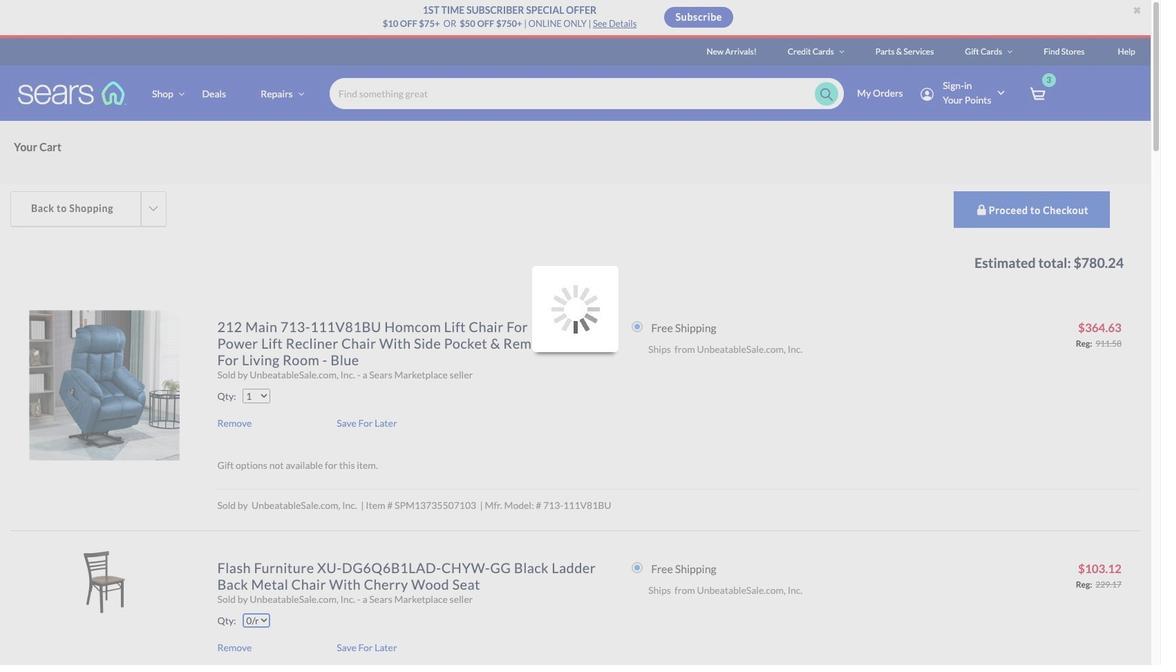 Task type: describe. For each thing, give the bounding box(es) containing it.
0 vertical spatial angle down image
[[839, 48, 845, 56]]

view cart image
[[1030, 87, 1046, 102]]

home image
[[17, 81, 128, 106]]

0 vertical spatial angle down image
[[1008, 48, 1013, 56]]

0 horizontal spatial angle down image
[[179, 89, 185, 99]]



Task type: vqa. For each thing, say whether or not it's contained in the screenshot.
banner
yes



Task type: locate. For each thing, give the bounding box(es) containing it.
main content
[[0, 121, 1151, 666]]

0 horizontal spatial angle down image
[[298, 89, 304, 99]]

angle down image
[[839, 48, 845, 56], [298, 89, 304, 99]]

angle down image
[[1008, 48, 1013, 56], [179, 89, 185, 99]]

1 vertical spatial angle down image
[[179, 89, 185, 99]]

1 horizontal spatial angle down image
[[1008, 48, 1013, 56]]

banner
[[0, 38, 1161, 141]]

None radio
[[632, 322, 643, 333]]

212 main 713-111v81bu homcom lift chair for elderly power lift recliner chair with side pocket & remote control for living room - blue image
[[29, 310, 180, 461]]

1 vertical spatial angle down image
[[298, 89, 304, 99]]

1 horizontal spatial angle down image
[[839, 48, 845, 56]]

flash furniture xu-dg6q6b1lad-chyw-gg black ladder back metal chair with cherry wood seat image
[[73, 552, 136, 614]]

settings image
[[921, 88, 934, 101]]

None radio
[[632, 563, 643, 574]]

navigation
[[0, 121, 1151, 185]]



